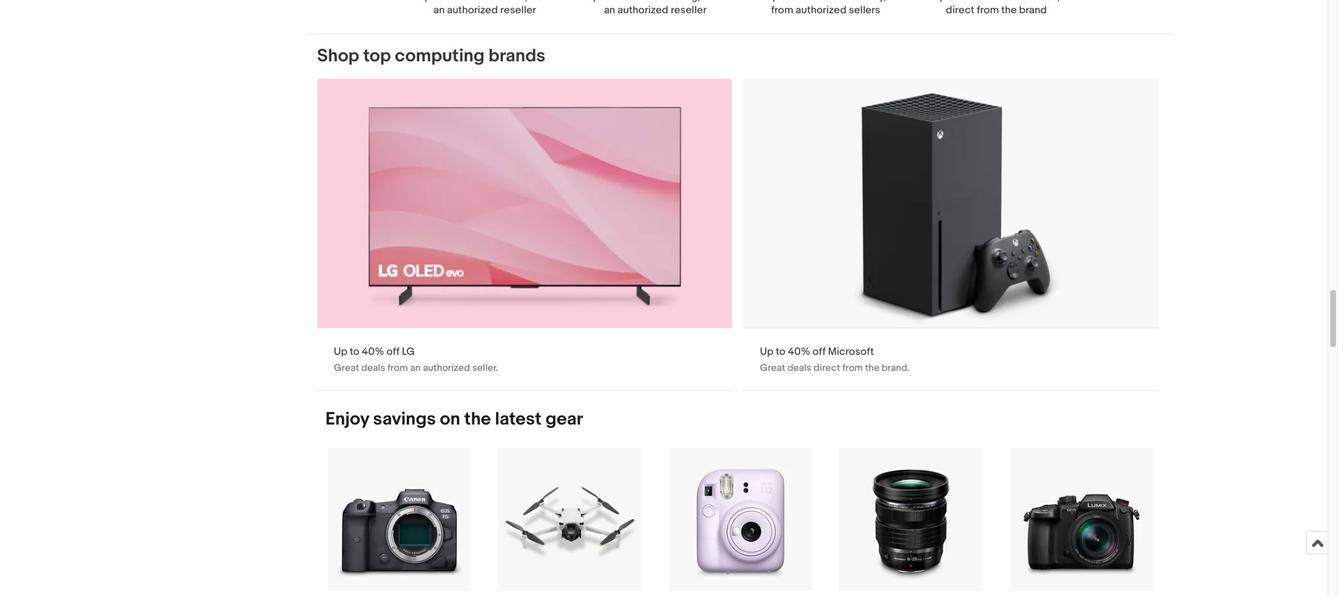 Task type: locate. For each thing, give the bounding box(es) containing it.
0 horizontal spatial reseller
[[500, 4, 536, 17]]

up
[[418, 0, 431, 4], [586, 0, 600, 4], [766, 0, 779, 4], [933, 0, 946, 4], [334, 345, 347, 359], [760, 345, 774, 359]]

60% inside 'up to 60% off oneplus, from an authorized reseller'
[[446, 0, 468, 4]]

an inside 'up to 60% off oneplus, from an authorized reseller'
[[434, 4, 445, 17]]

0 vertical spatial the
[[1002, 4, 1017, 17]]

the right on
[[464, 409, 491, 431]]

1 horizontal spatial an
[[434, 4, 445, 17]]

computing
[[395, 45, 485, 67]]

off inside up to 40% off microsoft great deals direct from the brand.
[[813, 345, 826, 359]]

off inside up to 60% off samsung, from an authorized reseller
[[638, 0, 651, 4]]

brands
[[489, 45, 546, 67]]

from left turtlebeach,
[[977, 4, 999, 17]]

to inside up to 60% off samsung, from an authorized reseller
[[602, 0, 612, 4]]

0 vertical spatial list
[[309, 0, 1173, 34]]

40%
[[362, 345, 384, 359], [788, 345, 811, 359]]

to for up to 40% off lg great deals from an authorized seller.
[[350, 345, 360, 359]]

to inside 'up to 60% off oneplus, from an authorized reseller'
[[434, 0, 443, 4]]

great
[[334, 362, 359, 374], [760, 362, 786, 374]]

to inside up to 40% off microsoft great deals direct from the brand.
[[776, 345, 786, 359]]

to inside up to 50% off turtlebeach, direct from the brand
[[949, 0, 958, 4]]

reseller inside 'up to 60% off oneplus, from an authorized reseller'
[[500, 4, 536, 17]]

0 horizontal spatial great
[[334, 362, 359, 374]]

off
[[470, 0, 483, 4], [638, 0, 651, 4], [818, 0, 830, 4], [985, 0, 998, 4], [387, 345, 400, 359], [813, 345, 826, 359]]

1 horizontal spatial deals
[[788, 362, 812, 374]]

1 60% from the left
[[446, 0, 468, 4]]

1 horizontal spatial direct
[[946, 4, 975, 17]]

reseller inside up to 60% off samsung, from an authorized reseller
[[671, 4, 707, 17]]

up inside 'up to 60% off oneplus, from an authorized reseller'
[[418, 0, 431, 4]]

1 vertical spatial direct
[[814, 362, 841, 374]]

1 reseller from the left
[[500, 4, 536, 17]]

off for skullcandy,
[[818, 0, 830, 4]]

off inside 'up to 60% off oneplus, from an authorized reseller'
[[470, 0, 483, 4]]

50%
[[961, 0, 983, 4]]

1 horizontal spatial great
[[760, 362, 786, 374]]

None text field
[[317, 79, 732, 391], [744, 79, 1159, 391], [317, 79, 732, 391], [744, 79, 1159, 391]]

40% for lg
[[362, 345, 384, 359]]

an left 'samsung,'
[[604, 4, 615, 17]]

great inside up to 40% off microsoft great deals direct from the brand.
[[760, 362, 786, 374]]

the left brand.
[[865, 362, 880, 374]]

off right 70%
[[818, 0, 830, 4]]

to
[[434, 0, 443, 4], [602, 0, 612, 4], [782, 0, 791, 4], [949, 0, 958, 4], [350, 345, 360, 359], [776, 345, 786, 359]]

an for up to 60% off oneplus, from an authorized reseller
[[434, 4, 445, 17]]

from inside up to 70% off skullcandy, from authorized sellers
[[771, 4, 794, 17]]

up inside up to 60% off samsung, from an authorized reseller
[[586, 0, 600, 4]]

1 vertical spatial the
[[865, 362, 880, 374]]

direct inside up to 40% off microsoft great deals direct from the brand.
[[814, 362, 841, 374]]

authorized inside up to 40% off lg great deals from an authorized seller.
[[423, 362, 470, 374]]

list
[[309, 0, 1173, 34], [309, 448, 1173, 597]]

top
[[363, 45, 391, 67]]

1 vertical spatial list
[[309, 448, 1173, 597]]

2 horizontal spatial an
[[604, 4, 615, 17]]

60% left oneplus, at the top
[[446, 0, 468, 4]]

0 horizontal spatial 60%
[[446, 0, 468, 4]]

samsung,
[[654, 0, 701, 4]]

shop
[[317, 45, 359, 67]]

off left 'samsung,'
[[638, 0, 651, 4]]

1 great from the left
[[334, 362, 359, 374]]

great for up to 40% off microsoft
[[760, 362, 786, 374]]

from inside 'up to 60% off oneplus, from an authorized reseller'
[[530, 0, 552, 4]]

deals
[[361, 362, 385, 374], [788, 362, 812, 374]]

1 horizontal spatial the
[[865, 362, 880, 374]]

from inside up to 60% off samsung, from an authorized reseller
[[703, 0, 725, 4]]

60% left 'samsung,'
[[614, 0, 636, 4]]

up to 60% off samsung, from an authorized reseller link
[[570, 0, 741, 17]]

1 40% from the left
[[362, 345, 384, 359]]

40% inside up to 40% off lg great deals from an authorized seller.
[[362, 345, 384, 359]]

an inside up to 60% off samsung, from an authorized reseller
[[604, 4, 615, 17]]

an down lg
[[410, 362, 421, 374]]

up inside up to 50% off turtlebeach, direct from the brand
[[933, 0, 946, 4]]

off left lg
[[387, 345, 400, 359]]

1 horizontal spatial 60%
[[614, 0, 636, 4]]

40% left lg
[[362, 345, 384, 359]]

2 great from the left
[[760, 362, 786, 374]]

1 horizontal spatial reseller
[[671, 4, 707, 17]]

off left oneplus, at the top
[[470, 0, 483, 4]]

from right 'samsung,'
[[703, 0, 725, 4]]

60% inside up to 60% off samsung, from an authorized reseller
[[614, 0, 636, 4]]

lg
[[402, 345, 415, 359]]

60% for samsung,
[[614, 0, 636, 4]]

an
[[434, 4, 445, 17], [604, 4, 615, 17], [410, 362, 421, 374]]

0 vertical spatial direct
[[946, 4, 975, 17]]

up to 50% off turtlebeach, direct from the brand link
[[911, 0, 1082, 17]]

60%
[[446, 0, 468, 4], [614, 0, 636, 4]]

from inside up to 40% off lg great deals from an authorized seller.
[[388, 362, 408, 374]]

off inside up to 50% off turtlebeach, direct from the brand
[[985, 0, 998, 4]]

off inside up to 70% off skullcandy, from authorized sellers
[[818, 0, 830, 4]]

1 deals from the left
[[361, 362, 385, 374]]

the
[[1002, 4, 1017, 17], [865, 362, 880, 374], [464, 409, 491, 431]]

the left brand
[[1002, 4, 1017, 17]]

authorized
[[447, 4, 498, 17], [618, 4, 669, 17], [796, 4, 847, 17], [423, 362, 470, 374]]

skullcandy,
[[833, 0, 886, 4]]

to inside up to 70% off skullcandy, from authorized sellers
[[782, 0, 791, 4]]

from left 70%
[[771, 4, 794, 17]]

turtlebeach,
[[1001, 0, 1060, 4]]

on
[[440, 409, 460, 431]]

an inside up to 40% off lg great deals from an authorized seller.
[[410, 362, 421, 374]]

40% left microsoft
[[788, 345, 811, 359]]

up to 40% off lg great deals from an authorized seller.
[[334, 345, 498, 374]]

2 40% from the left
[[788, 345, 811, 359]]

40% inside up to 40% off microsoft great deals direct from the brand.
[[788, 345, 811, 359]]

off left microsoft
[[813, 345, 826, 359]]

2 horizontal spatial the
[[1002, 4, 1017, 17]]

1 list from the top
[[309, 0, 1173, 34]]

reseller
[[500, 4, 536, 17], [671, 4, 707, 17]]

an up computing
[[434, 4, 445, 17]]

2 reseller from the left
[[671, 4, 707, 17]]

from inside up to 50% off turtlebeach, direct from the brand
[[977, 4, 999, 17]]

great inside up to 40% off lg great deals from an authorized seller.
[[334, 362, 359, 374]]

from down microsoft
[[843, 362, 863, 374]]

0 horizontal spatial deals
[[361, 362, 385, 374]]

deals inside up to 40% off microsoft great deals direct from the brand.
[[788, 362, 812, 374]]

up to 50% off turtlebeach, direct from the brand
[[933, 0, 1060, 17]]

0 horizontal spatial an
[[410, 362, 421, 374]]

from right oneplus, at the top
[[530, 0, 552, 4]]

shop top computing brands
[[317, 45, 546, 67]]

from down lg
[[388, 362, 408, 374]]

deals inside up to 40% off lg great deals from an authorized seller.
[[361, 362, 385, 374]]

to for up to 50% off turtlebeach, direct from the brand
[[949, 0, 958, 4]]

direct
[[946, 4, 975, 17], [814, 362, 841, 374]]

2 deals from the left
[[788, 362, 812, 374]]

2 vertical spatial the
[[464, 409, 491, 431]]

to inside up to 40% off lg great deals from an authorized seller.
[[350, 345, 360, 359]]

up inside up to 70% off skullcandy, from authorized sellers
[[766, 0, 779, 4]]

0 horizontal spatial 40%
[[362, 345, 384, 359]]

1 horizontal spatial 40%
[[788, 345, 811, 359]]

authorized inside 'up to 60% off oneplus, from an authorized reseller'
[[447, 4, 498, 17]]

from
[[530, 0, 552, 4], [703, 0, 725, 4], [771, 4, 794, 17], [977, 4, 999, 17], [388, 362, 408, 374], [843, 362, 863, 374]]

2 60% from the left
[[614, 0, 636, 4]]

up to 70% off skullcandy, from authorized sellers link
[[741, 0, 911, 17]]

0 horizontal spatial direct
[[814, 362, 841, 374]]

off right 50%
[[985, 0, 998, 4]]

off inside up to 40% off lg great deals from an authorized seller.
[[387, 345, 400, 359]]

to for up to 70% off skullcandy, from authorized sellers
[[782, 0, 791, 4]]



Task type: vqa. For each thing, say whether or not it's contained in the screenshot.
looking
no



Task type: describe. For each thing, give the bounding box(es) containing it.
2 list from the top
[[309, 448, 1173, 597]]

an for up to 60% off samsung, from an authorized reseller
[[604, 4, 615, 17]]

0 horizontal spatial the
[[464, 409, 491, 431]]

up for up to 60% off samsung, from an authorized reseller
[[586, 0, 600, 4]]

list containing up to 60% off oneplus, from an authorized reseller
[[309, 0, 1173, 34]]

off for microsoft
[[813, 345, 826, 359]]

microsoft
[[828, 345, 874, 359]]

the inside up to 50% off turtlebeach, direct from the brand
[[1002, 4, 1017, 17]]

seller.
[[472, 362, 498, 374]]

up for up to 70% off skullcandy, from authorized sellers
[[766, 0, 779, 4]]

enjoy
[[326, 409, 369, 431]]

deals for microsoft
[[788, 362, 812, 374]]

sellers
[[849, 4, 881, 17]]

to for up to 60% off samsung, from an authorized reseller
[[602, 0, 612, 4]]

up to 60% off oneplus, from an authorized reseller link
[[400, 0, 570, 17]]

reseller for oneplus,
[[500, 4, 536, 17]]

gear
[[546, 409, 583, 431]]

from inside up to 40% off microsoft great deals direct from the brand.
[[843, 362, 863, 374]]

up for up to 50% off turtlebeach, direct from the brand
[[933, 0, 946, 4]]

60% for oneplus,
[[446, 0, 468, 4]]

off for turtlebeach,
[[985, 0, 998, 4]]

deals for lg
[[361, 362, 385, 374]]

authorized inside up to 70% off skullcandy, from authorized sellers
[[796, 4, 847, 17]]

great for up to 40% off lg
[[334, 362, 359, 374]]

the inside up to 40% off microsoft great deals direct from the brand.
[[865, 362, 880, 374]]

off for oneplus,
[[470, 0, 483, 4]]

brand
[[1020, 4, 1047, 17]]

up to 60% off samsung, from an authorized reseller
[[586, 0, 725, 17]]

up to 60% off oneplus, from an authorized reseller
[[418, 0, 552, 17]]

reseller for samsung,
[[671, 4, 707, 17]]

authorized inside up to 60% off samsung, from an authorized reseller
[[618, 4, 669, 17]]

off for samsung,
[[638, 0, 651, 4]]

up inside up to 40% off lg great deals from an authorized seller.
[[334, 345, 347, 359]]

40% for microsoft
[[788, 345, 811, 359]]

off for lg
[[387, 345, 400, 359]]

to for up to 40% off microsoft great deals direct from the brand.
[[776, 345, 786, 359]]

oneplus,
[[485, 0, 528, 4]]

up to 40% off microsoft great deals direct from the brand.
[[760, 345, 910, 374]]

up inside up to 40% off microsoft great deals direct from the brand.
[[760, 345, 774, 359]]

brand.
[[882, 362, 910, 374]]

up for up to 60% off oneplus, from an authorized reseller
[[418, 0, 431, 4]]

70%
[[794, 0, 815, 4]]

latest
[[495, 409, 542, 431]]

direct inside up to 50% off turtlebeach, direct from the brand
[[946, 4, 975, 17]]

savings
[[373, 409, 436, 431]]

to for up to 60% off oneplus, from an authorized reseller
[[434, 0, 443, 4]]

enjoy savings on the latest gear
[[326, 409, 583, 431]]

up to 70% off skullcandy, from authorized sellers
[[766, 0, 886, 17]]



